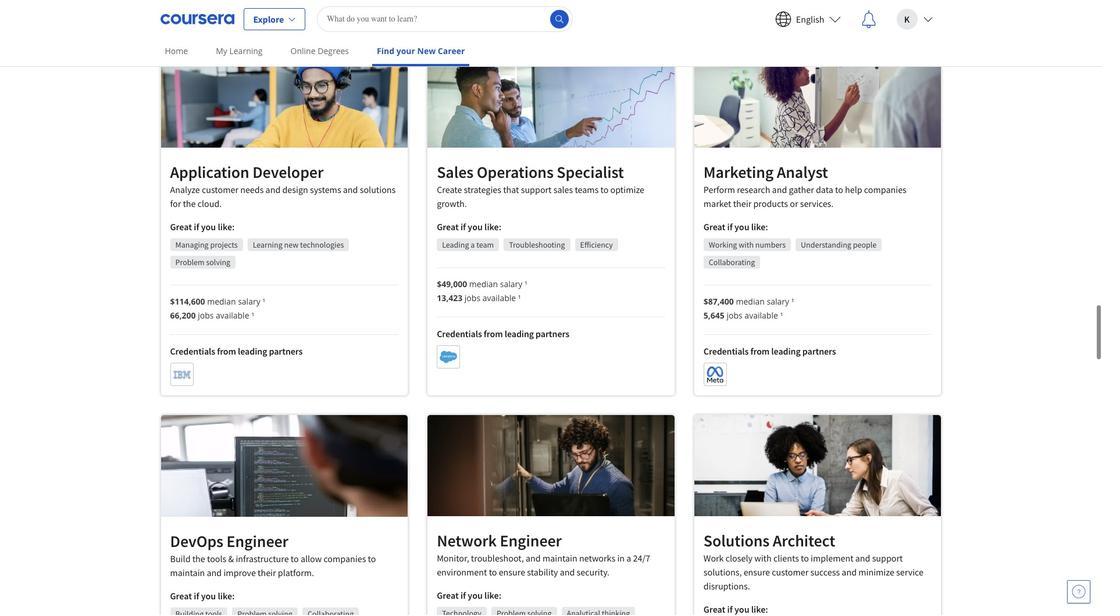 Task type: vqa. For each thing, say whether or not it's contained in the screenshot.
My Learning
yes



Task type: describe. For each thing, give the bounding box(es) containing it.
networks
[[579, 553, 615, 564]]

credentials for sales
[[437, 328, 482, 340]]

marketing
[[704, 162, 774, 183]]

you down the tools
[[201, 591, 216, 602]]

if for application
[[194, 221, 199, 233]]

numbers
[[755, 240, 786, 250]]

stability
[[527, 567, 558, 578]]

$87,400
[[704, 296, 734, 307]]

problem
[[175, 257, 204, 268]]

analyze
[[170, 184, 200, 196]]

services.
[[800, 198, 834, 210]]

career
[[438, 45, 465, 56]]

work
[[704, 553, 724, 564]]

managing
[[175, 240, 209, 250]]

network engineer monitor, troubleshoot, and maintain networks in a 24/7 environment to ensure stability and security.
[[437, 531, 650, 578]]

growth.
[[437, 198, 467, 210]]

and right stability
[[560, 567, 575, 578]]

explore
[[253, 13, 284, 25]]

my
[[216, 45, 227, 56]]

perform
[[704, 184, 735, 196]]

developer
[[253, 162, 324, 183]]

k
[[904, 13, 910, 25]]

and up stability
[[526, 553, 541, 564]]

working with numbers
[[709, 240, 786, 250]]

engineer for devops engineer
[[227, 531, 288, 552]]

devops
[[170, 531, 223, 552]]

like: for application
[[218, 221, 235, 233]]

efficiency
[[580, 240, 613, 250]]

clients
[[773, 553, 799, 564]]

solving
[[206, 257, 230, 268]]

1 vertical spatial learning
[[253, 240, 283, 250]]

my learning link
[[211, 38, 267, 64]]

english
[[796, 13, 824, 25]]

troubleshoot,
[[471, 553, 524, 564]]

support inside solutions architect work closely with clients to implement and support solutions, ensure customer success and minimize service disruptions.
[[872, 553, 903, 564]]

13,423
[[437, 293, 462, 304]]

sales operations specialist image
[[428, 46, 675, 148]]

5,645
[[704, 310, 725, 321]]

available for specialist
[[483, 293, 516, 304]]

leading for analyze
[[238, 346, 267, 357]]

sales
[[437, 162, 474, 183]]

create
[[437, 184, 462, 196]]

find your new career link
[[372, 38, 470, 66]]

a inside the network engineer monitor, troubleshoot, and maintain networks in a 24/7 environment to ensure stability and security.
[[627, 553, 631, 564]]

problem solving
[[175, 257, 230, 268]]

online degrees link
[[286, 38, 354, 64]]

improve
[[224, 567, 256, 579]]

to inside the network engineer monitor, troubleshoot, and maintain networks in a 24/7 environment to ensure stability and security.
[[489, 567, 497, 578]]

available for analyze
[[216, 310, 249, 321]]

security.
[[577, 567, 610, 578]]

you for marketing
[[735, 221, 749, 233]]

&
[[228, 553, 234, 565]]

$49,000
[[437, 279, 467, 290]]

solutions architect work closely with clients to implement and support solutions, ensure customer success and minimize service disruptions.
[[704, 531, 924, 592]]

analyst
[[777, 162, 828, 183]]

sales
[[553, 184, 573, 196]]

that
[[503, 184, 519, 196]]

to inside solutions architect work closely with clients to implement and support solutions, ensure customer success and minimize service disruptions.
[[801, 553, 809, 564]]

great if you like: for sales
[[437, 221, 501, 233]]

maintain inside devops engineer build the tools & infrastructure to allow companies to maintain and improve their platform.
[[170, 567, 205, 579]]

credentials from leading partners for specialist
[[437, 328, 569, 340]]

great for sales
[[437, 221, 459, 233]]

the inside devops engineer build the tools & infrastructure to allow companies to maintain and improve their platform.
[[192, 553, 205, 565]]

troubleshooting
[[509, 240, 565, 250]]

devops engineer build the tools & infrastructure to allow companies to maintain and improve their platform.
[[170, 531, 376, 579]]

their inside marketing analyst perform research and gather data to help companies market their products or services.
[[733, 198, 752, 210]]

marketing analyst image
[[694, 46, 941, 148]]

market
[[704, 198, 731, 210]]

implement
[[811, 553, 854, 564]]

partners for operations
[[536, 328, 569, 340]]

home link
[[160, 38, 193, 64]]

median for specialist
[[469, 279, 498, 290]]

people
[[853, 240, 877, 250]]

salary for analyze
[[238, 296, 260, 307]]

gather
[[789, 184, 814, 196]]

technologies
[[300, 240, 344, 250]]

companies for analyst
[[864, 184, 907, 196]]

jobs for specialist
[[465, 293, 480, 304]]

leading a team
[[442, 240, 494, 250]]

home
[[165, 45, 188, 56]]

closely
[[726, 553, 753, 564]]

new
[[284, 240, 299, 250]]

the inside application developer analyze customer needs and design systems and solutions for the cloud.
[[183, 198, 196, 210]]

service
[[896, 567, 924, 578]]

you for application
[[201, 221, 216, 233]]

great for marketing
[[704, 221, 725, 233]]

24/7
[[633, 553, 650, 564]]

maintain inside the network engineer monitor, troubleshoot, and maintain networks in a 24/7 environment to ensure stability and security.
[[543, 553, 577, 564]]

great if you like: for application
[[170, 221, 235, 233]]

minimize
[[859, 567, 894, 578]]

jobs for perform
[[727, 310, 743, 321]]

like: for marketing
[[751, 221, 768, 233]]

teams
[[575, 184, 599, 196]]

credentials for application
[[170, 346, 215, 357]]

data
[[816, 184, 833, 196]]

support inside sales operations specialist create strategies that support sales teams to optimize growth.
[[521, 184, 552, 196]]

coursera image
[[160, 10, 234, 28]]

salary for specialist
[[500, 279, 522, 290]]

explore button
[[243, 8, 305, 30]]

managing projects
[[175, 240, 238, 250]]

leading
[[442, 240, 469, 250]]

to inside marketing analyst perform research and gather data to help companies market their products or services.
[[835, 184, 843, 196]]

customer inside solutions architect work closely with clients to implement and support solutions, ensure customer success and minimize service disruptions.
[[772, 567, 809, 578]]

and right needs
[[266, 184, 280, 196]]

monitor,
[[437, 553, 469, 564]]

architect
[[773, 531, 835, 552]]

0 vertical spatial with
[[739, 240, 754, 250]]

application developer image
[[161, 46, 408, 148]]

cloud.
[[198, 198, 222, 210]]

ensure inside the network engineer monitor, troubleshoot, and maintain networks in a 24/7 environment to ensure stability and security.
[[499, 567, 525, 578]]

infrastructure
[[236, 553, 289, 565]]

if for sales
[[461, 221, 466, 233]]

environment
[[437, 567, 487, 578]]

projects
[[210, 240, 238, 250]]

and down "implement" in the bottom of the page
[[842, 567, 857, 578]]

for
[[170, 198, 181, 210]]

solutions
[[704, 531, 770, 552]]

and up minimize
[[855, 553, 870, 564]]

from for perform
[[751, 346, 770, 357]]



Task type: locate. For each thing, give the bounding box(es) containing it.
online degrees
[[291, 45, 349, 56]]

from for specialist
[[484, 328, 503, 340]]

help center image
[[1072, 585, 1086, 599]]

0 vertical spatial their
[[733, 198, 752, 210]]

their inside devops engineer build the tools & infrastructure to allow companies to maintain and improve their platform.
[[258, 567, 276, 579]]

1 horizontal spatial credentials from leading partners
[[437, 328, 569, 340]]

and inside devops engineer build the tools & infrastructure to allow companies to maintain and improve their platform.
[[207, 567, 222, 579]]

find
[[377, 45, 394, 56]]

design
[[282, 184, 308, 196]]

maintain down build
[[170, 567, 205, 579]]

0 horizontal spatial from
[[217, 346, 236, 357]]

needs
[[240, 184, 264, 196]]

you down environment
[[468, 590, 483, 602]]

understanding people
[[801, 240, 877, 250]]

from for analyze
[[217, 346, 236, 357]]

companies right help
[[864, 184, 907, 196]]

english button
[[766, 0, 850, 38]]

great down build
[[170, 591, 192, 602]]

if for marketing
[[727, 221, 733, 233]]

leading down the $114,600 median salary ¹ 66,200 jobs available ¹
[[238, 346, 267, 357]]

new
[[417, 45, 436, 56]]

application
[[170, 162, 249, 183]]

1 horizontal spatial with
[[754, 553, 772, 564]]

0 horizontal spatial partners
[[269, 346, 303, 357]]

0 vertical spatial companies
[[864, 184, 907, 196]]

leading for specialist
[[505, 328, 534, 340]]

you up working with numbers
[[735, 221, 749, 233]]

partners for developer
[[269, 346, 303, 357]]

if down environment
[[461, 590, 466, 602]]

to
[[600, 184, 609, 196], [835, 184, 843, 196], [801, 553, 809, 564], [291, 553, 299, 565], [368, 553, 376, 565], [489, 567, 497, 578]]

companies
[[864, 184, 907, 196], [324, 553, 366, 565]]

available right 13,423
[[483, 293, 516, 304]]

a left team
[[471, 240, 475, 250]]

None search field
[[317, 6, 573, 32]]

0 vertical spatial a
[[471, 240, 475, 250]]

maintain up stability
[[543, 553, 577, 564]]

0 horizontal spatial maintain
[[170, 567, 205, 579]]

2 horizontal spatial credentials from leading partners
[[704, 346, 836, 357]]

like: up projects
[[218, 221, 235, 233]]

the
[[183, 198, 196, 210], [192, 553, 205, 565]]

great for application
[[170, 221, 192, 233]]

1 vertical spatial their
[[258, 567, 276, 579]]

disruptions.
[[704, 581, 750, 592]]

available
[[483, 293, 516, 304], [216, 310, 249, 321], [745, 310, 778, 321]]

great up managing
[[170, 221, 192, 233]]

and up products
[[772, 184, 787, 196]]

and down the tools
[[207, 567, 222, 579]]

great if you like: down environment
[[437, 590, 501, 602]]

jobs inside $49,000 median salary ¹ 13,423 jobs available ¹
[[465, 293, 480, 304]]

available right 66,200
[[216, 310, 249, 321]]

success
[[810, 567, 840, 578]]

customer up cloud.
[[202, 184, 238, 196]]

1 horizontal spatial salary
[[500, 279, 522, 290]]

engineer inside devops engineer build the tools & infrastructure to allow companies to maintain and improve their platform.
[[227, 531, 288, 552]]

credentials down 66,200
[[170, 346, 215, 357]]

$114,600
[[170, 296, 205, 307]]

from
[[484, 328, 503, 340], [217, 346, 236, 357], [751, 346, 770, 357]]

great if you like: for marketing
[[704, 221, 768, 233]]

0 vertical spatial support
[[521, 184, 552, 196]]

great up 'working'
[[704, 221, 725, 233]]

salary for perform
[[767, 296, 789, 307]]

credentials down 5,645
[[704, 346, 749, 357]]

collaborating
[[709, 257, 755, 268]]

1 horizontal spatial partners
[[536, 328, 569, 340]]

1 horizontal spatial credentials
[[437, 328, 482, 340]]

jobs right 13,423
[[465, 293, 480, 304]]

great down environment
[[437, 590, 459, 602]]

available for perform
[[745, 310, 778, 321]]

if down devops
[[194, 591, 199, 602]]

learning inside 'link'
[[229, 45, 263, 56]]

median inside the $114,600 median salary ¹ 66,200 jobs available ¹
[[207, 296, 236, 307]]

with up collaborating
[[739, 240, 754, 250]]

1 horizontal spatial maintain
[[543, 553, 577, 564]]

online
[[291, 45, 316, 56]]

0 horizontal spatial median
[[207, 296, 236, 307]]

engineer up infrastructure
[[227, 531, 288, 552]]

k button
[[887, 0, 942, 38]]

you up managing projects
[[201, 221, 216, 233]]

1 vertical spatial the
[[192, 553, 205, 565]]

credentials from leading partners down $87,400 median salary ¹ 5,645 jobs available ¹
[[704, 346, 836, 357]]

great if you like: down the tools
[[170, 591, 235, 602]]

1 vertical spatial customer
[[772, 567, 809, 578]]

0 vertical spatial learning
[[229, 45, 263, 56]]

0 horizontal spatial available
[[216, 310, 249, 321]]

salary inside $49,000 median salary ¹ 13,423 jobs available ¹
[[500, 279, 522, 290]]

1 horizontal spatial median
[[469, 279, 498, 290]]

like:
[[218, 221, 235, 233], [484, 221, 501, 233], [751, 221, 768, 233], [484, 590, 501, 602], [218, 591, 235, 602]]

0 vertical spatial the
[[183, 198, 196, 210]]

leading for perform
[[771, 346, 801, 357]]

1 horizontal spatial jobs
[[465, 293, 480, 304]]

1 vertical spatial support
[[872, 553, 903, 564]]

allow
[[301, 553, 322, 565]]

0 horizontal spatial with
[[739, 240, 754, 250]]

median
[[469, 279, 498, 290], [207, 296, 236, 307], [736, 296, 765, 307]]

if up 'working'
[[727, 221, 733, 233]]

like: down improve
[[218, 591, 235, 602]]

degrees
[[318, 45, 349, 56]]

1 horizontal spatial customer
[[772, 567, 809, 578]]

1 horizontal spatial engineer
[[500, 531, 562, 552]]

you for sales
[[468, 221, 483, 233]]

a right the in
[[627, 553, 631, 564]]

customer inside application developer analyze customer needs and design systems and solutions for the cloud.
[[202, 184, 238, 196]]

working
[[709, 240, 737, 250]]

support right that
[[521, 184, 552, 196]]

credentials
[[437, 328, 482, 340], [170, 346, 215, 357], [704, 346, 749, 357]]

you up leading a team
[[468, 221, 483, 233]]

0 horizontal spatial support
[[521, 184, 552, 196]]

0 horizontal spatial ensure
[[499, 567, 525, 578]]

companies inside devops engineer build the tools & infrastructure to allow companies to maintain and improve their platform.
[[324, 553, 366, 565]]

their down infrastructure
[[258, 567, 276, 579]]

companies right allow
[[324, 553, 366, 565]]

solutions
[[360, 184, 396, 196]]

salary inside $87,400 median salary ¹ 5,645 jobs available ¹
[[767, 296, 789, 307]]

credentials from leading partners for analyze
[[170, 346, 303, 357]]

and right systems
[[343, 184, 358, 196]]

jobs right 5,645
[[727, 310, 743, 321]]

1 vertical spatial maintain
[[170, 567, 205, 579]]

jobs
[[465, 293, 480, 304], [198, 310, 214, 321], [727, 310, 743, 321]]

$87,400 median salary ¹ 5,645 jobs available ¹
[[704, 296, 794, 321]]

credentials for marketing
[[704, 346, 749, 357]]

0 horizontal spatial credentials from leading partners
[[170, 346, 303, 357]]

leading down $49,000 median salary ¹ 13,423 jobs available ¹
[[505, 328, 534, 340]]

research
[[737, 184, 770, 196]]

operations
[[477, 162, 554, 183]]

0 horizontal spatial engineer
[[227, 531, 288, 552]]

the right for at the left
[[183, 198, 196, 210]]

your
[[396, 45, 415, 56]]

available inside $87,400 median salary ¹ 5,645 jobs available ¹
[[745, 310, 778, 321]]

like: up team
[[484, 221, 501, 233]]

jobs inside $87,400 median salary ¹ 5,645 jobs available ¹
[[727, 310, 743, 321]]

2 horizontal spatial from
[[751, 346, 770, 357]]

application developer analyze customer needs and design systems and solutions for the cloud.
[[170, 162, 396, 210]]

sales operations specialist create strategies that support sales teams to optimize growth.
[[437, 162, 644, 210]]

their down research
[[733, 198, 752, 210]]

companies inside marketing analyst perform research and gather data to help companies market their products or services.
[[864, 184, 907, 196]]

available inside $49,000 median salary ¹ 13,423 jobs available ¹
[[483, 293, 516, 304]]

from down $49,000 median salary ¹ 13,423 jobs available ¹
[[484, 328, 503, 340]]

jobs right 66,200
[[198, 310, 214, 321]]

2 horizontal spatial credentials
[[704, 346, 749, 357]]

marketing analyst perform research and gather data to help companies market their products or services.
[[704, 162, 907, 210]]

1 horizontal spatial their
[[733, 198, 752, 210]]

learning left new
[[253, 240, 283, 250]]

great up leading
[[437, 221, 459, 233]]

0 horizontal spatial salary
[[238, 296, 260, 307]]

like: down troubleshoot,
[[484, 590, 501, 602]]

engineer inside the network engineer monitor, troubleshoot, and maintain networks in a 24/7 environment to ensure stability and security.
[[500, 531, 562, 552]]

0 horizontal spatial companies
[[324, 553, 366, 565]]

partners
[[536, 328, 569, 340], [269, 346, 303, 357], [802, 346, 836, 357]]

leading down $87,400 median salary ¹ 5,645 jobs available ¹
[[771, 346, 801, 357]]

0 vertical spatial customer
[[202, 184, 238, 196]]

a
[[471, 240, 475, 250], [627, 553, 631, 564]]

0 horizontal spatial customer
[[202, 184, 238, 196]]

credentials from leading partners down the $114,600 median salary ¹ 66,200 jobs available ¹
[[170, 346, 303, 357]]

ensure
[[499, 567, 525, 578], [744, 567, 770, 578]]

like: up numbers
[[751, 221, 768, 233]]

customer down clients
[[772, 567, 809, 578]]

engineer up stability
[[500, 531, 562, 552]]

2 horizontal spatial jobs
[[727, 310, 743, 321]]

1 ensure from the left
[[499, 567, 525, 578]]

1 horizontal spatial available
[[483, 293, 516, 304]]

team
[[476, 240, 494, 250]]

and
[[266, 184, 280, 196], [343, 184, 358, 196], [772, 184, 787, 196], [526, 553, 541, 564], [855, 553, 870, 564], [560, 567, 575, 578], [842, 567, 857, 578], [207, 567, 222, 579]]

66,200
[[170, 310, 196, 321]]

my learning
[[216, 45, 263, 56]]

2 horizontal spatial partners
[[802, 346, 836, 357]]

available inside the $114,600 median salary ¹ 66,200 jobs available ¹
[[216, 310, 249, 321]]

great if you like: up working with numbers
[[704, 221, 768, 233]]

1 vertical spatial companies
[[324, 553, 366, 565]]

2 horizontal spatial median
[[736, 296, 765, 307]]

2 horizontal spatial salary
[[767, 296, 789, 307]]

learning right the my on the left of the page
[[229, 45, 263, 56]]

median inside $87,400 median salary ¹ 5,645 jobs available ¹
[[736, 296, 765, 307]]

with inside solutions architect work closely with clients to implement and support solutions, ensure customer success and minimize service disruptions.
[[754, 553, 772, 564]]

median right $87,400
[[736, 296, 765, 307]]

1 horizontal spatial ensure
[[744, 567, 770, 578]]

0 vertical spatial maintain
[[543, 553, 577, 564]]

to inside sales operations specialist create strategies that support sales teams to optimize growth.
[[600, 184, 609, 196]]

and inside marketing analyst perform research and gather data to help companies market their products or services.
[[772, 184, 787, 196]]

with left clients
[[754, 553, 772, 564]]

1 horizontal spatial companies
[[864, 184, 907, 196]]

median for perform
[[736, 296, 765, 307]]

$114,600 median salary ¹ 66,200 jobs available ¹
[[170, 296, 265, 321]]

support
[[521, 184, 552, 196], [872, 553, 903, 564]]

if up managing
[[194, 221, 199, 233]]

build
[[170, 553, 190, 565]]

great if you like: up managing projects
[[170, 221, 235, 233]]

0 horizontal spatial jobs
[[198, 310, 214, 321]]

engineer for network engineer
[[500, 531, 562, 552]]

ensure down troubleshoot,
[[499, 567, 525, 578]]

salary inside the $114,600 median salary ¹ 66,200 jobs available ¹
[[238, 296, 260, 307]]

learning new technologies
[[253, 240, 344, 250]]

median for analyze
[[207, 296, 236, 307]]

partners for analyst
[[802, 346, 836, 357]]

strategies
[[464, 184, 501, 196]]

What do you want to learn? text field
[[317, 6, 573, 32]]

specialist
[[557, 162, 624, 183]]

median inside $49,000 median salary ¹ 13,423 jobs available ¹
[[469, 279, 498, 290]]

1 horizontal spatial a
[[627, 553, 631, 564]]

engineer
[[500, 531, 562, 552], [227, 531, 288, 552]]

their
[[733, 198, 752, 210], [258, 567, 276, 579]]

median right $114,600
[[207, 296, 236, 307]]

2 ensure from the left
[[744, 567, 770, 578]]

from down the $114,600 median salary ¹ 66,200 jobs available ¹
[[217, 346, 236, 357]]

2 horizontal spatial available
[[745, 310, 778, 321]]

2 horizontal spatial leading
[[771, 346, 801, 357]]

ensure inside solutions architect work closely with clients to implement and support solutions, ensure customer success and minimize service disruptions.
[[744, 567, 770, 578]]

platform.
[[278, 567, 314, 579]]

median right $49,000
[[469, 279, 498, 290]]

like: for sales
[[484, 221, 501, 233]]

if up leading a team
[[461, 221, 466, 233]]

jobs for analyze
[[198, 310, 214, 321]]

learning
[[229, 45, 263, 56], [253, 240, 283, 250]]

systems
[[310, 184, 341, 196]]

1 horizontal spatial leading
[[505, 328, 534, 340]]

credentials down 13,423
[[437, 328, 482, 340]]

devops engineer image
[[161, 415, 408, 517]]

products
[[753, 198, 788, 210]]

credentials from leading partners down $49,000 median salary ¹ 13,423 jobs available ¹
[[437, 328, 569, 340]]

credentials from leading partners for perform
[[704, 346, 836, 357]]

1 horizontal spatial from
[[484, 328, 503, 340]]

ensure down closely
[[744, 567, 770, 578]]

from down $87,400 median salary ¹ 5,645 jobs available ¹
[[751, 346, 770, 357]]

available right 5,645
[[745, 310, 778, 321]]

understanding
[[801, 240, 851, 250]]

solutions,
[[704, 567, 742, 578]]

0 horizontal spatial a
[[471, 240, 475, 250]]

find your new career
[[377, 45, 465, 56]]

with
[[739, 240, 754, 250], [754, 553, 772, 564]]

1 horizontal spatial support
[[872, 553, 903, 564]]

companies for engineer
[[324, 553, 366, 565]]

support up minimize
[[872, 553, 903, 564]]

jobs inside the $114,600 median salary ¹ 66,200 jobs available ¹
[[198, 310, 214, 321]]

the down devops
[[192, 553, 205, 565]]

salary
[[500, 279, 522, 290], [238, 296, 260, 307], [767, 296, 789, 307]]

great if you like: up leading a team
[[437, 221, 501, 233]]

1 vertical spatial with
[[754, 553, 772, 564]]

0 horizontal spatial leading
[[238, 346, 267, 357]]

1 vertical spatial a
[[627, 553, 631, 564]]

0 horizontal spatial credentials
[[170, 346, 215, 357]]

great if you like:
[[170, 221, 235, 233], [437, 221, 501, 233], [704, 221, 768, 233], [437, 590, 501, 602], [170, 591, 235, 602]]

0 horizontal spatial their
[[258, 567, 276, 579]]

in
[[617, 553, 625, 564]]



